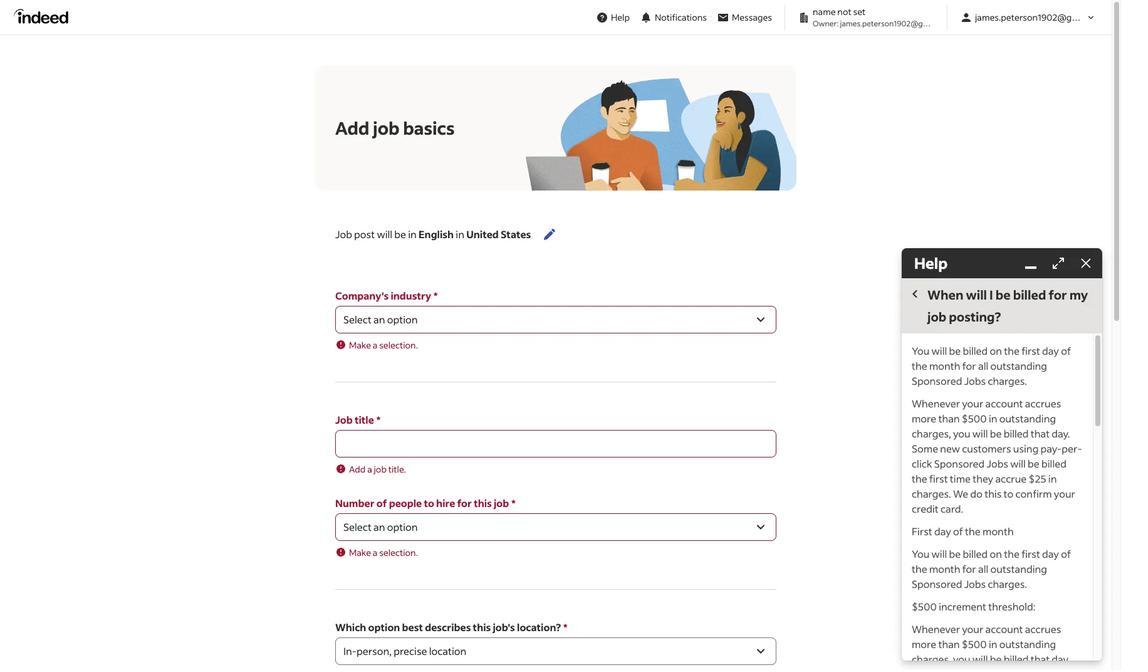 Task type: vqa. For each thing, say whether or not it's contained in the screenshot.
account
yes



Task type: locate. For each thing, give the bounding box(es) containing it.
1 vertical spatial day
[[935, 525, 952, 538]]

confirm
[[1016, 487, 1052, 500]]

which option best describes this job's location? *
[[335, 621, 568, 634]]

job left title
[[335, 413, 353, 426]]

2 charges, from the top
[[912, 653, 951, 666]]

credit
[[912, 502, 939, 515]]

0 vertical spatial that
[[1031, 427, 1050, 440]]

job left title.
[[374, 463, 387, 475]]

1 horizontal spatial to
[[1004, 487, 1014, 500]]

that for whenever your account accrues more than $500 in outstanding charges, you will be billed that day.
[[1031, 653, 1050, 666]]

this inside whenever your account accrues more than $500 in outstanding charges, you will be billed that day. some new customers using pay-per- click sponsored jobs will be billed the first time they accrue $25 in charges. we do this to confirm your credit card.
[[985, 487, 1002, 500]]

1 vertical spatial a
[[367, 463, 372, 475]]

you will be billed on the first day of the month for all outstanding sponsored jobs charges. down posting?
[[912, 344, 1071, 387]]

for left my
[[1049, 286, 1067, 303]]

1 vertical spatial selection.
[[379, 547, 418, 559]]

than inside whenever your account accrues more than $500 in outstanding charges, you will be billed that day.
[[939, 638, 960, 651]]

0 vertical spatial make a selection.
[[349, 339, 418, 351]]

0 horizontal spatial to
[[424, 497, 434, 510]]

0 vertical spatial you
[[953, 427, 971, 440]]

whenever inside whenever your account accrues more than $500 in outstanding charges, you will be billed that day. some new customers using pay-per- click sponsored jobs will be billed the first time they accrue $25 in charges. we do this to confirm your credit card.
[[912, 397, 960, 410]]

we
[[953, 487, 969, 500]]

job
[[373, 116, 400, 139], [928, 308, 947, 325], [374, 463, 387, 475], [494, 497, 509, 510]]

that up pay-
[[1031, 427, 1050, 440]]

1 vertical spatial more
[[912, 638, 937, 651]]

2 make from the top
[[349, 547, 371, 559]]

1 vertical spatial that
[[1031, 653, 1050, 666]]

outstanding up using
[[1000, 412, 1056, 425]]

to
[[1004, 487, 1014, 500], [424, 497, 434, 510]]

in right "$25" at the right of the page
[[1049, 472, 1057, 485]]

1 you from the top
[[912, 344, 930, 357]]

2 you from the top
[[953, 653, 971, 666]]

$25
[[1029, 472, 1047, 485]]

day. for whenever your account accrues more than $500 in outstanding charges, you will be billed that day. some new customers using pay-per- click sponsored jobs will be billed the first time they accrue $25 in charges. we do this to confirm your credit card.
[[1052, 427, 1071, 440]]

2 error image from the top
[[335, 463, 347, 475]]

make a selection.
[[349, 339, 418, 351], [349, 547, 418, 559]]

error image for job title
[[335, 463, 347, 475]]

threshold:
[[989, 600, 1036, 613]]

this right "hire"
[[474, 497, 492, 510]]

add
[[335, 116, 370, 139], [349, 463, 366, 475]]

you
[[912, 344, 930, 357], [912, 547, 930, 560]]

whenever inside whenever your account accrues more than $500 in outstanding charges, you will be billed that day.
[[912, 623, 960, 636]]

you
[[953, 427, 971, 440], [953, 653, 971, 666]]

1 vertical spatial charges,
[[912, 653, 951, 666]]

notifications
[[655, 11, 707, 23]]

time
[[950, 472, 971, 485]]

1 vertical spatial all
[[979, 562, 989, 575]]

to down accrue
[[1004, 487, 1014, 500]]

first
[[1022, 344, 1041, 357], [930, 472, 948, 485], [1022, 547, 1041, 560]]

None field
[[335, 430, 777, 458]]

be down posting?
[[949, 344, 961, 357]]

1 whenever from the top
[[912, 397, 960, 410]]

2 make a selection. from the top
[[349, 547, 418, 559]]

$500
[[962, 412, 987, 425], [912, 600, 937, 613], [962, 638, 987, 651]]

jobs inside whenever your account accrues more than $500 in outstanding charges, you will be billed that day. some new customers using pay-per- click sponsored jobs will be billed the first time they accrue $25 in charges. we do this to confirm your credit card.
[[987, 457, 1009, 470]]

make down company's
[[349, 339, 371, 351]]

month
[[930, 359, 961, 372], [983, 525, 1014, 538], [930, 562, 961, 575]]

0 horizontal spatial james.peterson1902@gmail.com
[[840, 19, 955, 28]]

in left united
[[456, 228, 464, 241]]

2 whenever from the top
[[912, 623, 960, 636]]

a for of
[[373, 547, 378, 559]]

make down the number at left bottom
[[349, 547, 371, 559]]

1 vertical spatial jobs
[[987, 457, 1009, 470]]

1 vertical spatial you
[[953, 653, 971, 666]]

your right confirm
[[1054, 487, 1076, 500]]

0 vertical spatial on
[[990, 344, 1002, 357]]

day down confirm
[[1043, 547, 1059, 560]]

1 vertical spatial account
[[986, 623, 1023, 636]]

0 vertical spatial a
[[373, 339, 378, 351]]

day.
[[1052, 427, 1071, 440], [1052, 653, 1071, 666]]

whenever up some at the right bottom of the page
[[912, 397, 960, 410]]

charges, up some at the right bottom of the page
[[912, 427, 951, 440]]

2 vertical spatial a
[[373, 547, 378, 559]]

selection.
[[379, 339, 418, 351], [379, 547, 418, 559]]

0 vertical spatial day.
[[1052, 427, 1071, 440]]

1 vertical spatial day.
[[1052, 653, 1071, 666]]

be inside whenever your account accrues more than $500 in outstanding charges, you will be billed that day.
[[990, 653, 1002, 666]]

whenever for whenever your account accrues more than $500 in outstanding charges, you will be billed that day.
[[912, 623, 960, 636]]

2 than from the top
[[939, 638, 960, 651]]

1 charges, from the top
[[912, 427, 951, 440]]

billed down threshold: on the bottom of the page
[[1004, 653, 1029, 666]]

help up when on the top
[[915, 253, 948, 273]]

account inside whenever your account accrues more than $500 in outstanding charges, you will be billed that day. some new customers using pay-per- click sponsored jobs will be billed the first time they accrue $25 in charges. we do this to confirm your credit card.
[[986, 397, 1023, 410]]

my
[[1070, 286, 1088, 303]]

number
[[335, 497, 375, 510]]

1 accrues from the top
[[1025, 397, 1062, 410]]

0 vertical spatial you will be billed on the first day of the month for all outstanding sponsored jobs charges.
[[912, 344, 1071, 387]]

1 vertical spatial add
[[349, 463, 366, 475]]

more up some at the right bottom of the page
[[912, 412, 937, 425]]

error image
[[335, 339, 347, 350], [335, 463, 347, 475], [335, 547, 347, 558]]

0 vertical spatial than
[[939, 412, 960, 425]]

0 horizontal spatial help
[[611, 11, 630, 23]]

that for whenever your account accrues more than $500 in outstanding charges, you will be billed that day. some new customers using pay-per- click sponsored jobs will be billed the first time they accrue $25 in charges. we do this to confirm your credit card.
[[1031, 427, 1050, 440]]

$500 inside whenever your account accrues more than $500 in outstanding charges, you will be billed that day. some new customers using pay-per- click sponsored jobs will be billed the first time they accrue $25 in charges. we do this to confirm your credit card.
[[962, 412, 987, 425]]

2 vertical spatial your
[[962, 623, 984, 636]]

make a selection. down company's industry * in the left of the page
[[349, 339, 418, 351]]

1 vertical spatial accrues
[[1025, 623, 1062, 636]]

accrues inside whenever your account accrues more than $500 in outstanding charges, you will be billed that day.
[[1025, 623, 1062, 636]]

2 selection. from the top
[[379, 547, 418, 559]]

$500 down "$500 increment threshold:"
[[962, 638, 987, 651]]

will left i
[[966, 286, 987, 303]]

all down posting?
[[979, 359, 989, 372]]

your down "$500 increment threshold:"
[[962, 623, 984, 636]]

will
[[377, 228, 393, 241], [966, 286, 987, 303], [932, 344, 947, 357], [973, 427, 988, 440], [1011, 457, 1026, 470], [932, 547, 947, 560], [973, 653, 988, 666]]

0 vertical spatial your
[[962, 397, 984, 410]]

1 vertical spatial $500
[[912, 600, 937, 613]]

1 vertical spatial help
[[915, 253, 948, 273]]

will down "$500 increment threshold:"
[[973, 653, 988, 666]]

charges,
[[912, 427, 951, 440], [912, 653, 951, 666]]

on down the first day of the month
[[990, 547, 1002, 560]]

be up 'customers'
[[990, 427, 1002, 440]]

error image left add a job title.
[[335, 463, 347, 475]]

james.peterson1902@gmail.com inside name not set owner: james.peterson1902@gmail.com
[[840, 19, 955, 28]]

$500 left "increment"
[[912, 600, 937, 613]]

day. inside whenever your account accrues more than $500 in outstanding charges, you will be billed that day. some new customers using pay-per- click sponsored jobs will be billed the first time they accrue $25 in charges. we do this to confirm your credit card.
[[1052, 427, 1071, 440]]

name not set owner: james.peterson1902@gmail.com
[[813, 6, 955, 28]]

a down company's industry * in the left of the page
[[373, 339, 378, 351]]

outstanding up threshold: on the bottom of the page
[[991, 562, 1048, 575]]

1 account from the top
[[986, 397, 1023, 410]]

you up new on the bottom of the page
[[953, 427, 971, 440]]

job inside the when will i be billed for my job posting?
[[928, 308, 947, 325]]

in inside whenever your account accrues more than $500 in outstanding charges, you will be billed that day.
[[989, 638, 998, 651]]

english
[[419, 228, 454, 241]]

accrues
[[1025, 397, 1062, 410], [1025, 623, 1062, 636]]

more down "$500 increment threshold:"
[[912, 638, 937, 651]]

job title *
[[335, 413, 381, 426]]

charges.
[[988, 374, 1028, 387], [912, 487, 951, 500], [988, 577, 1028, 591]]

you will be billed on the first day of the month for all outstanding sponsored jobs charges. up "$500 increment threshold:"
[[912, 547, 1071, 591]]

0 vertical spatial help
[[611, 11, 630, 23]]

billed down pay-
[[1042, 457, 1067, 470]]

selection. down people
[[379, 547, 418, 559]]

will inside whenever your account accrues more than $500 in outstanding charges, you will be billed that day.
[[973, 653, 988, 666]]

close image
[[1079, 256, 1094, 271]]

2 more from the top
[[912, 638, 937, 651]]

billed down the first day of the month
[[963, 547, 988, 560]]

first left time
[[930, 472, 948, 485]]

the
[[1004, 344, 1020, 357], [912, 359, 928, 372], [912, 472, 928, 485], [965, 525, 981, 538], [1004, 547, 1020, 560], [912, 562, 928, 575]]

1 day. from the top
[[1052, 427, 1071, 440]]

day. for whenever your account accrues more than $500 in outstanding charges, you will be billed that day.
[[1052, 653, 1071, 666]]

job's
[[493, 621, 515, 634]]

customers
[[962, 442, 1012, 455]]

outstanding down threshold: on the bottom of the page
[[1000, 638, 1056, 651]]

0 vertical spatial account
[[986, 397, 1023, 410]]

this right "do"
[[985, 487, 1002, 500]]

that down threshold: on the bottom of the page
[[1031, 653, 1050, 666]]

you inside whenever your account accrues more than $500 in outstanding charges, you will be billed that day. some new customers using pay-per- click sponsored jobs will be billed the first time they accrue $25 in charges. we do this to confirm your credit card.
[[953, 427, 971, 440]]

charges, down "increment"
[[912, 653, 951, 666]]

your up 'customers'
[[962, 397, 984, 410]]

basics
[[403, 116, 455, 139]]

1 vertical spatial whenever
[[912, 623, 960, 636]]

job left basics
[[373, 116, 400, 139]]

add job basics
[[335, 116, 455, 139]]

2 all from the top
[[979, 562, 989, 575]]

for down posting?
[[963, 359, 977, 372]]

that inside whenever your account accrues more than $500 in outstanding charges, you will be billed that day.
[[1031, 653, 1050, 666]]

3 error image from the top
[[335, 547, 347, 558]]

1 on from the top
[[990, 344, 1002, 357]]

billed down posting?
[[963, 344, 988, 357]]

using
[[1014, 442, 1039, 455]]

1 vertical spatial job
[[335, 413, 353, 426]]

make a selection. for industry
[[349, 339, 418, 351]]

day
[[1043, 344, 1059, 357], [935, 525, 952, 538], [1043, 547, 1059, 560]]

you down "increment"
[[953, 653, 971, 666]]

1 vertical spatial than
[[939, 638, 960, 651]]

1 vertical spatial sponsored
[[935, 457, 985, 470]]

2 that from the top
[[1031, 653, 1050, 666]]

outstanding inside whenever your account accrues more than $500 in outstanding charges, you will be billed that day.
[[1000, 638, 1056, 651]]

1 vertical spatial first
[[930, 472, 948, 485]]

1 that from the top
[[1031, 427, 1050, 440]]

hire
[[436, 497, 455, 510]]

error image down the number at left bottom
[[335, 547, 347, 558]]

your for whenever your account accrues more than $500 in outstanding charges, you will be billed that day. some new customers using pay-per- click sponsored jobs will be billed the first time they accrue $25 in charges. we do this to confirm your credit card.
[[962, 397, 984, 410]]

charges, inside whenever your account accrues more than $500 in outstanding charges, you will be billed that day.
[[912, 653, 951, 666]]

you down the first
[[912, 547, 930, 560]]

a
[[373, 339, 378, 351], [367, 463, 372, 475], [373, 547, 378, 559]]

1 vertical spatial make a selection.
[[349, 547, 418, 559]]

0 vertical spatial make
[[349, 339, 371, 351]]

charges, for whenever your account accrues more than $500 in outstanding charges, you will be billed that day.
[[912, 653, 951, 666]]

1 selection. from the top
[[379, 339, 418, 351]]

title
[[355, 413, 374, 426]]

1 vertical spatial charges.
[[912, 487, 951, 500]]

make a selection. down people
[[349, 547, 418, 559]]

account down threshold: on the bottom of the page
[[986, 623, 1023, 636]]

of
[[1061, 344, 1071, 357], [377, 497, 387, 510], [954, 525, 963, 538], [1061, 547, 1071, 560]]

billed up using
[[1004, 427, 1029, 440]]

will right post
[[377, 228, 393, 241]]

job left post
[[335, 228, 352, 241]]

you will be billed on the first day of the month for all outstanding sponsored jobs charges.
[[912, 344, 1071, 387], [912, 547, 1071, 591]]

make
[[349, 339, 371, 351], [349, 547, 371, 559]]

first up threshold: on the bottom of the page
[[1022, 547, 1041, 560]]

accrues up pay-
[[1025, 397, 1062, 410]]

a left title.
[[367, 463, 372, 475]]

than up new on the bottom of the page
[[939, 412, 960, 425]]

1 vertical spatial on
[[990, 547, 1002, 560]]

will up accrue
[[1011, 457, 1026, 470]]

to left "hire"
[[424, 497, 434, 510]]

0 vertical spatial all
[[979, 359, 989, 372]]

2 vertical spatial error image
[[335, 547, 347, 558]]

2 vertical spatial month
[[930, 562, 961, 575]]

0 vertical spatial add
[[335, 116, 370, 139]]

job post will be in english in united states
[[335, 228, 531, 241]]

will down when on the top
[[932, 344, 947, 357]]

will down the first
[[932, 547, 947, 560]]

jobs
[[965, 374, 986, 387], [987, 457, 1009, 470], [965, 577, 986, 591]]

day. inside whenever your account accrues more than $500 in outstanding charges, you will be billed that day.
[[1052, 653, 1071, 666]]

precise
[[394, 644, 427, 658]]

than for whenever your account accrues more than $500 in outstanding charges, you will be billed that day.
[[939, 638, 960, 651]]

new
[[941, 442, 960, 455]]

1 horizontal spatial james.peterson1902@gmail.com
[[975, 11, 1109, 23]]

0 vertical spatial charges,
[[912, 427, 951, 440]]

help left notifications dropdown button
[[611, 11, 630, 23]]

a down the number at left bottom
[[373, 547, 378, 559]]

your inside whenever your account accrues more than $500 in outstanding charges, you will be billed that day.
[[962, 623, 984, 636]]

messages
[[732, 11, 772, 23]]

1 vertical spatial you
[[912, 547, 930, 560]]

2 job from the top
[[335, 413, 353, 426]]

1 more from the top
[[912, 412, 937, 425]]

account for whenever your account accrues more than $500 in outstanding charges, you will be billed that day. some new customers using pay-per- click sponsored jobs will be billed the first time they accrue $25 in charges. we do this to confirm your credit card.
[[986, 397, 1023, 410]]

more inside whenever your account accrues more than $500 in outstanding charges, you will be billed that day.
[[912, 638, 937, 651]]

james.peterson1902@gmail.com
[[975, 11, 1109, 23], [840, 19, 955, 28]]

0 vertical spatial accrues
[[1025, 397, 1062, 410]]

accrues down threshold: on the bottom of the page
[[1025, 623, 1062, 636]]

1 job from the top
[[335, 228, 352, 241]]

1 make from the top
[[349, 339, 371, 351]]

job post language or country image
[[542, 227, 558, 242]]

account inside whenever your account accrues more than $500 in outstanding charges, you will be billed that day.
[[986, 623, 1023, 636]]

be right i
[[996, 286, 1011, 303]]

for
[[1049, 286, 1067, 303], [963, 359, 977, 372], [457, 497, 472, 510], [963, 562, 977, 575]]

*
[[434, 289, 438, 302], [377, 413, 381, 426], [512, 497, 516, 510], [564, 621, 568, 634]]

2 vertical spatial $500
[[962, 638, 987, 651]]

you down when on the top
[[912, 344, 930, 357]]

best
[[402, 621, 423, 634]]

for up "$500 increment threshold:"
[[963, 562, 977, 575]]

in up 'customers'
[[989, 412, 998, 425]]

add a job title.
[[349, 463, 406, 475]]

1 make a selection. from the top
[[349, 339, 418, 351]]

location?
[[517, 621, 561, 634]]

make for number
[[349, 547, 371, 559]]

1 you from the top
[[953, 427, 971, 440]]

in down threshold: on the bottom of the page
[[989, 638, 998, 651]]

that
[[1031, 427, 1050, 440], [1031, 653, 1050, 666]]

you inside whenever your account accrues more than $500 in outstanding charges, you will be billed that day.
[[953, 653, 971, 666]]

than
[[939, 412, 960, 425], [939, 638, 960, 651]]

name not set owner: james.peterson1902@gmail.com element
[[793, 5, 955, 29]]

help inside button
[[611, 11, 630, 23]]

1 than from the top
[[939, 412, 960, 425]]

in-person, precise location button
[[335, 638, 777, 665]]

whenever your account accrues more than $500 in outstanding charges, you will be billed that day.
[[912, 623, 1071, 666]]

person,
[[357, 644, 392, 658]]

1 vertical spatial error image
[[335, 463, 347, 475]]

job down when on the top
[[928, 308, 947, 325]]

company's industry *
[[335, 289, 438, 302]]

0 vertical spatial $500
[[962, 412, 987, 425]]

be down the first day of the month
[[949, 547, 961, 560]]

that inside whenever your account accrues more than $500 in outstanding charges, you will be billed that day. some new customers using pay-per- click sponsored jobs will be billed the first time they accrue $25 in charges. we do this to confirm your credit card.
[[1031, 427, 1050, 440]]

be inside the when will i be billed for my job posting?
[[996, 286, 1011, 303]]

charges, inside whenever your account accrues more than $500 in outstanding charges, you will be billed that day. some new customers using pay-per- click sponsored jobs will be billed the first time they accrue $25 in charges. we do this to confirm your credit card.
[[912, 427, 951, 440]]

i
[[990, 286, 993, 303]]

account
[[986, 397, 1023, 410], [986, 623, 1023, 636]]

people
[[389, 497, 422, 510]]

accrues inside whenever your account accrues more than $500 in outstanding charges, you will be billed that day. some new customers using pay-per- click sponsored jobs will be billed the first time they accrue $25 in charges. we do this to confirm your credit card.
[[1025, 397, 1062, 410]]

0 vertical spatial you
[[912, 344, 930, 357]]

2 account from the top
[[986, 623, 1023, 636]]

than for whenever your account accrues more than $500 in outstanding charges, you will be billed that day. some new customers using pay-per- click sponsored jobs will be billed the first time they accrue $25 in charges. we do this to confirm your credit card.
[[939, 412, 960, 425]]

job
[[335, 228, 352, 241], [335, 413, 353, 426]]

be up "$25" at the right of the page
[[1028, 457, 1040, 470]]

than inside whenever your account accrues more than $500 in outstanding charges, you will be billed that day. some new customers using pay-per- click sponsored jobs will be billed the first time they accrue $25 in charges. we do this to confirm your credit card.
[[939, 412, 960, 425]]

1 vertical spatial make
[[349, 547, 371, 559]]

billed
[[1013, 286, 1047, 303], [963, 344, 988, 357], [1004, 427, 1029, 440], [1042, 457, 1067, 470], [963, 547, 988, 560], [1004, 653, 1029, 666]]

day right the first
[[935, 525, 952, 538]]

than down "increment"
[[939, 638, 960, 651]]

more inside whenever your account accrues more than $500 in outstanding charges, you will be billed that day. some new customers using pay-per- click sponsored jobs will be billed the first time they accrue $25 in charges. we do this to confirm your credit card.
[[912, 412, 937, 425]]

whenever your account accrues more than $500 in outstanding charges, you will be billed that day. some new customers using pay-per- click sponsored jobs will be billed the first time they accrue $25 in charges. we do this to confirm your credit card.
[[912, 397, 1082, 515]]

your for whenever your account accrues more than $500 in outstanding charges, you will be billed that day.
[[962, 623, 984, 636]]

first down the when will i be billed for my job posting?
[[1022, 344, 1041, 357]]

0 vertical spatial whenever
[[912, 397, 960, 410]]

account up 'customers'
[[986, 397, 1023, 410]]

$500 for whenever your account accrues more than $500 in outstanding charges, you will be billed that day. some new customers using pay-per- click sponsored jobs will be billed the first time they accrue $25 in charges. we do this to confirm your credit card.
[[962, 412, 987, 425]]

billed down minimize icon
[[1013, 286, 1047, 303]]

whenever down "increment"
[[912, 623, 960, 636]]

0 vertical spatial job
[[335, 228, 352, 241]]

0 vertical spatial selection.
[[379, 339, 418, 351]]

be down threshold: on the bottom of the page
[[990, 653, 1002, 666]]

0 vertical spatial more
[[912, 412, 937, 425]]

error image down company's
[[335, 339, 347, 350]]

2 accrues from the top
[[1025, 623, 1062, 636]]

on
[[990, 344, 1002, 357], [990, 547, 1002, 560]]

messages link
[[712, 6, 777, 29]]

all up "$500 increment threshold:"
[[979, 562, 989, 575]]

$500 up 'customers'
[[962, 412, 987, 425]]

selection. down company's industry * in the left of the page
[[379, 339, 418, 351]]

card.
[[941, 502, 964, 515]]

2 you from the top
[[912, 547, 930, 560]]

1 vertical spatial month
[[983, 525, 1014, 538]]

1 vertical spatial you will be billed on the first day of the month for all outstanding sponsored jobs charges.
[[912, 547, 1071, 591]]

on down posting?
[[990, 344, 1002, 357]]

0 vertical spatial error image
[[335, 339, 347, 350]]

2 day. from the top
[[1052, 653, 1071, 666]]

whenever
[[912, 397, 960, 410], [912, 623, 960, 636]]

$500 inside whenever your account accrues more than $500 in outstanding charges, you will be billed that day.
[[962, 638, 987, 651]]

day down the when will i be billed for my job posting?
[[1043, 344, 1059, 357]]

make for company's
[[349, 339, 371, 351]]

per-
[[1062, 442, 1082, 455]]



Task type: describe. For each thing, give the bounding box(es) containing it.
notifications button
[[635, 3, 712, 31]]

owner:
[[813, 19, 839, 28]]

a for title
[[367, 463, 372, 475]]

location
[[429, 644, 467, 658]]

selection. for industry
[[379, 339, 418, 351]]

$500 for whenever your account accrues more than $500 in outstanding charges, you will be billed that day.
[[962, 638, 987, 651]]

be right post
[[395, 228, 406, 241]]

help button
[[591, 6, 635, 29]]

charges. inside whenever your account accrues more than $500 in outstanding charges, you will be billed that day. some new customers using pay-per- click sponsored jobs will be billed the first time they accrue $25 in charges. we do this to confirm your credit card.
[[912, 487, 951, 500]]

they
[[973, 472, 994, 485]]

when will i be billed for my job posting? button
[[907, 283, 1098, 328]]

accrues for whenever your account accrues more than $500 in outstanding charges, you will be billed that day.
[[1025, 623, 1062, 636]]

1 you will be billed on the first day of the month for all outstanding sponsored jobs charges. from the top
[[912, 344, 1071, 387]]

minimize image
[[1024, 256, 1039, 271]]

sponsored inside whenever your account accrues more than $500 in outstanding charges, you will be billed that day. some new customers using pay-per- click sponsored jobs will be billed the first time they accrue $25 in charges. we do this to confirm your credit card.
[[935, 457, 985, 470]]

name
[[813, 6, 836, 18]]

you for whenever your account accrues more than $500 in outstanding charges, you will be billed that day. some new customers using pay-per- click sponsored jobs will be billed the first time they accrue $25 in charges. we do this to confirm your credit card.
[[953, 427, 971, 440]]

not
[[838, 6, 852, 18]]

a for industry
[[373, 339, 378, 351]]

0 vertical spatial month
[[930, 359, 961, 372]]

for inside the when will i be billed for my job posting?
[[1049, 286, 1067, 303]]

states
[[501, 228, 531, 241]]

account for whenever your account accrues more than $500 in outstanding charges, you will be billed that day.
[[986, 623, 1023, 636]]

2 vertical spatial charges.
[[988, 577, 1028, 591]]

this left job's
[[473, 621, 491, 634]]

more for whenever your account accrues more than $500 in outstanding charges, you will be billed that day.
[[912, 638, 937, 651]]

title.
[[388, 463, 406, 475]]

when
[[928, 286, 964, 303]]

in-person, precise location
[[344, 644, 467, 658]]

will up 'customers'
[[973, 427, 988, 440]]

whenever for whenever your account accrues more than $500 in outstanding charges, you will be billed that day. some new customers using pay-per- click sponsored jobs will be billed the first time they accrue $25 in charges. we do this to confirm your credit card.
[[912, 397, 960, 410]]

outstanding inside whenever your account accrues more than $500 in outstanding charges, you will be billed that day. some new customers using pay-per- click sponsored jobs will be billed the first time they accrue $25 in charges. we do this to confirm your credit card.
[[1000, 412, 1056, 425]]

job for job title *
[[335, 413, 353, 426]]

option
[[368, 621, 400, 634]]

posting?
[[949, 308, 1001, 325]]

in-
[[344, 644, 357, 658]]

2 vertical spatial first
[[1022, 547, 1041, 560]]

1 error image from the top
[[335, 339, 347, 350]]

increment
[[939, 600, 987, 613]]

outstanding down the when will i be billed for my job posting?
[[991, 359, 1048, 372]]

1 all from the top
[[979, 359, 989, 372]]

0 vertical spatial charges.
[[988, 374, 1028, 387]]

will inside the when will i be billed for my job posting?
[[966, 286, 987, 303]]

when will i be billed for my job posting?
[[928, 286, 1088, 325]]

describes
[[425, 621, 471, 634]]

1 vertical spatial your
[[1054, 487, 1076, 500]]

number of people to hire for this job *
[[335, 497, 516, 510]]

you for whenever your account accrues more than $500 in outstanding charges, you will be billed that day.
[[953, 653, 971, 666]]

more for whenever your account accrues more than $500 in outstanding charges, you will be billed that day. some new customers using pay-per- click sponsored jobs will be billed the first time they accrue $25 in charges. we do this to confirm your credit card.
[[912, 412, 937, 425]]

industry
[[391, 289, 431, 302]]

charges, for whenever your account accrues more than $500 in outstanding charges, you will be billed that day. some new customers using pay-per- click sponsored jobs will be billed the first time they accrue $25 in charges. we do this to confirm your credit card.
[[912, 427, 951, 440]]

which
[[335, 621, 366, 634]]

billed inside the when will i be billed for my job posting?
[[1013, 286, 1047, 303]]

0 vertical spatial first
[[1022, 344, 1041, 357]]

post
[[354, 228, 375, 241]]

for right "hire"
[[457, 497, 472, 510]]

add for add a job title.
[[349, 463, 366, 475]]

2 vertical spatial day
[[1043, 547, 1059, 560]]

job for job post will be in english in united states
[[335, 228, 352, 241]]

click
[[912, 457, 933, 470]]

some
[[912, 442, 939, 455]]

first day of the month
[[912, 525, 1014, 538]]

0 vertical spatial sponsored
[[912, 374, 963, 387]]

1 horizontal spatial help
[[915, 253, 948, 273]]

in left english on the left of page
[[408, 228, 417, 241]]

set
[[853, 6, 866, 18]]

2 on from the top
[[990, 547, 1002, 560]]

add for add job basics
[[335, 116, 370, 139]]

the inside whenever your account accrues more than $500 in outstanding charges, you will be billed that day. some new customers using pay-per- click sponsored jobs will be billed the first time they accrue $25 in charges. we do this to confirm your credit card.
[[912, 472, 928, 485]]

2 you will be billed on the first day of the month for all outstanding sponsored jobs charges. from the top
[[912, 547, 1071, 591]]

make a selection. for of
[[349, 547, 418, 559]]

to inside whenever your account accrues more than $500 in outstanding charges, you will be billed that day. some new customers using pay-per- click sponsored jobs will be billed the first time they accrue $25 in charges. we do this to confirm your credit card.
[[1004, 487, 1014, 500]]

$500 increment threshold:
[[912, 600, 1036, 613]]

2 vertical spatial sponsored
[[912, 577, 963, 591]]

first inside whenever your account accrues more than $500 in outstanding charges, you will be billed that day. some new customers using pay-per- click sponsored jobs will be billed the first time they accrue $25 in charges. we do this to confirm your credit card.
[[930, 472, 948, 485]]

billed inside whenever your account accrues more than $500 in outstanding charges, you will be billed that day.
[[1004, 653, 1029, 666]]

accrue
[[996, 472, 1027, 485]]

do
[[971, 487, 983, 500]]

selection. for of
[[379, 547, 418, 559]]

company's
[[335, 289, 389, 302]]

pay-
[[1041, 442, 1062, 455]]

first
[[912, 525, 933, 538]]

0 vertical spatial day
[[1043, 344, 1059, 357]]

0 vertical spatial jobs
[[965, 374, 986, 387]]

indeed home image
[[14, 8, 74, 24]]

james.peterson1902@gmail.com inside popup button
[[975, 11, 1109, 23]]

error image for number of people to hire for this job
[[335, 547, 347, 558]]

accrues for whenever your account accrues more than $500 in outstanding charges, you will be billed that day. some new customers using pay-per- click sponsored jobs will be billed the first time they accrue $25 in charges. we do this to confirm your credit card.
[[1025, 397, 1062, 410]]

job right "hire"
[[494, 497, 509, 510]]

expand view image
[[1051, 256, 1066, 271]]

united
[[466, 228, 499, 241]]

james.peterson1902@gmail.com button
[[955, 6, 1109, 29]]

2 vertical spatial jobs
[[965, 577, 986, 591]]



